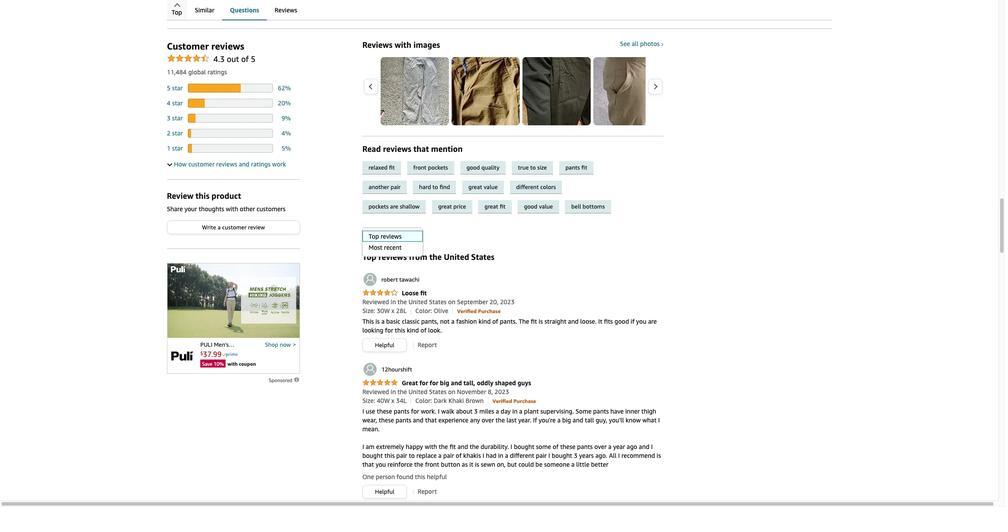 Task type: describe. For each thing, give the bounding box(es) containing it.
size
[[537, 164, 547, 171]]

fit inside i am extremely happy with the fit and the durability. i bought some of these pants over a year ago and i bought this pair to replace a pair of khakis i had in a different pair i bought 3 years ago. all i recommend is that you reinforce the front button as it is sewn on, but could be someone a little better
[[450, 443, 456, 451]]

day
[[501, 408, 511, 415]]

loose
[[402, 290, 419, 297]]

3 star
[[167, 114, 183, 122]]

ago.
[[595, 452, 607, 460]]

customer inside dropdown button
[[188, 160, 215, 168]]

happy
[[406, 443, 423, 451]]

size: for size: 30w x 28l
[[362, 307, 375, 315]]

for inside this is a basic classic pants, not a fashion kind of pants.  the fit is straight and loose. it fits good if you are looking for this kind of look.
[[385, 327, 393, 334]]

20%
[[278, 99, 291, 107]]

different inside different colors 'link'
[[516, 183, 539, 191]]

34l
[[396, 397, 407, 405]]

0 vertical spatial states
[[471, 252, 494, 262]]

person
[[376, 474, 395, 481]]

work.
[[421, 408, 436, 415]]

customers
[[257, 205, 286, 213]]

color: for work.
[[415, 397, 432, 405]]

top reviews from the united states
[[362, 252, 494, 262]]

1 vertical spatial these
[[379, 417, 394, 424]]

| image right olive
[[453, 308, 453, 315]]

0 vertical spatial these
[[377, 408, 392, 415]]

some
[[576, 408, 592, 415]]

good for good quality
[[467, 164, 480, 171]]

1 helpful from the top
[[375, 342, 394, 349]]

i left 'had'
[[483, 452, 484, 460]]

helpful
[[427, 474, 447, 481]]

share
[[167, 205, 183, 213]]

loose fit
[[402, 290, 427, 297]]

28l
[[396, 307, 407, 315]]

one
[[362, 474, 374, 481]]

quality
[[481, 164, 500, 171]]

list inside top reviews element
[[381, 57, 1005, 125]]

pair up reinforce
[[396, 452, 407, 460]]

years
[[579, 452, 594, 460]]

i left am
[[362, 443, 364, 451]]

one person found this helpful
[[362, 474, 447, 481]]

5 star link
[[167, 84, 183, 92]]

the up the khakis
[[470, 443, 479, 451]]

but
[[507, 461, 517, 469]]

color: for pants,
[[415, 307, 432, 315]]

reviews for customer reviews
[[211, 41, 244, 52]]

the down replace
[[414, 461, 423, 469]]

customer reviews
[[167, 41, 244, 52]]

use
[[366, 408, 375, 415]]

i right durability.
[[511, 443, 512, 451]]

top reviews option
[[362, 231, 423, 242]]

progress bar for 5 star
[[188, 84, 273, 93]]

fit for great fit
[[500, 203, 506, 210]]

great for great price
[[438, 203, 452, 210]]

20,
[[490, 298, 498, 306]]

someone
[[544, 461, 570, 469]]

this inside i am extremely happy with the fit and the durability. i bought some of these pants over a year ago and i bought this pair to replace a pair of khakis i had in a different pair i bought 3 years ago. all i recommend is that you reinforce the front button as it is sewn on, but could be someone a little better
[[384, 452, 395, 460]]

on for november
[[448, 388, 455, 396]]

top for top reviews
[[366, 230, 374, 236]]

fits
[[604, 318, 613, 326]]

better
[[591, 461, 608, 469]]

the
[[519, 318, 529, 326]]

robert tawachi
[[381, 276, 420, 283]]

different colors link
[[510, 181, 567, 194]]

robert
[[381, 276, 398, 283]]

9% link
[[281, 114, 291, 122]]

and left tall,
[[451, 380, 462, 387]]

star for 4 star
[[172, 99, 183, 107]]

bottoms
[[583, 203, 605, 210]]

1 horizontal spatial 5
[[251, 54, 256, 64]]

questions
[[230, 6, 259, 14]]

all
[[609, 452, 617, 460]]

3 inside i use these pants for work. i walk about 3 miles a day in a plant supervising.  some pants have inner thigh wear, these pants and that experience any over the last year.  if you're a big and tall guy, you'll know what i mean.
[[474, 408, 478, 415]]

of up button
[[456, 452, 462, 460]]

good value link
[[518, 200, 565, 214]]

another
[[369, 183, 389, 191]]

guy,
[[596, 417, 607, 424]]

about
[[456, 408, 473, 415]]

for inside i use these pants for work. i walk about 3 miles a day in a plant supervising.  some pants have inner thigh wear, these pants and that experience any over the last year.  if you're a big and tall guy, you'll know what i mean.
[[411, 408, 419, 415]]

top for top
[[172, 8, 182, 16]]

most recent link
[[362, 242, 423, 253]]

the up the 28l
[[398, 298, 407, 306]]

is left straight
[[539, 318, 543, 326]]

see all photos
[[620, 40, 660, 47]]

reviews for reviews
[[275, 6, 297, 14]]

the up button
[[439, 443, 448, 451]]

size: for size: 40w x 34l
[[362, 397, 375, 405]]

a up on,
[[505, 452, 508, 460]]

to for hard
[[433, 183, 438, 191]]

0 vertical spatial | image
[[411, 308, 411, 315]]

for up reviewed in the united states on november 8, 2023
[[430, 380, 438, 387]]

report link for kind
[[418, 341, 437, 349]]

and up "recommend"
[[639, 443, 649, 451]]

to for true
[[530, 164, 536, 171]]

x for 30w
[[391, 307, 394, 315]]

this inside this is a basic classic pants, not a fashion kind of pants.  the fit is straight and loose. it fits good if you are looking for this kind of look.
[[395, 327, 405, 334]]

of right some
[[553, 443, 559, 451]]

reviews for top reviews most recent
[[381, 233, 402, 240]]

sewn
[[481, 461, 495, 469]]

reviews with images
[[362, 40, 440, 50]]

leave feedback on sponsored ad element
[[269, 378, 300, 383]]

0 horizontal spatial bought
[[362, 452, 383, 460]]

review this product share your thoughts with other customers
[[167, 191, 286, 213]]

the right from
[[429, 252, 442, 262]]

in up size: 40w x 34l
[[391, 388, 396, 396]]

september
[[457, 298, 488, 306]]

over inside i use these pants for work. i walk about 3 miles a day in a plant supervising.  some pants have inner thigh wear, these pants and that experience any over the last year.  if you're a big and tall guy, you'll know what i mean.
[[482, 417, 494, 424]]

states for november
[[429, 388, 447, 396]]

1 vertical spatial 5
[[167, 84, 171, 92]]

basic
[[386, 318, 400, 326]]

8,
[[488, 388, 493, 396]]

a up year.
[[519, 408, 523, 415]]

a left "day"
[[496, 408, 499, 415]]

your
[[184, 205, 197, 213]]

replace
[[416, 452, 437, 460]]

global
[[188, 68, 206, 76]]

2 star link
[[167, 129, 183, 137]]

how customer reviews and ratings work
[[174, 160, 286, 168]]

tawachi
[[399, 276, 420, 283]]

2023 for reviewed in the united states on september 20, 2023
[[500, 298, 515, 306]]

front pockets link
[[407, 161, 460, 175]]

of down pants,
[[421, 327, 427, 334]]

out
[[227, 54, 239, 64]]

3 inside i am extremely happy with the fit and the durability. i bought some of these pants over a year ago and i bought this pair to replace a pair of khakis i had in a different pair i bought 3 years ago. all i recommend is that you reinforce the front button as it is sewn on, but could be someone a little better
[[574, 452, 578, 460]]

4% link
[[281, 129, 291, 137]]

reviewed for 30w
[[362, 298, 389, 306]]

x for 40w
[[391, 397, 394, 405]]

read reviews that mention
[[362, 144, 463, 154]]

bell bottoms
[[571, 203, 605, 210]]

2 star
[[167, 129, 183, 137]]

that inside i use these pants for work. i walk about 3 miles a day in a plant supervising.  some pants have inner thigh wear, these pants and that experience any over the last year.  if you're a big and tall guy, you'll know what i mean.
[[425, 417, 437, 424]]

different colors
[[516, 183, 556, 191]]

read
[[362, 144, 381, 154]]

walk
[[441, 408, 454, 415]]

in inside i use these pants for work. i walk about 3 miles a day in a plant supervising.  some pants have inner thigh wear, these pants and that experience any over the last year.  if you're a big and tall guy, you'll know what i mean.
[[512, 408, 518, 415]]

in down loose fit "link" at the bottom left of page
[[391, 298, 396, 306]]

price
[[453, 203, 466, 210]]

bell
[[571, 203, 581, 210]]

fit for pants fit
[[582, 164, 587, 171]]

i down some
[[548, 452, 550, 460]]

find
[[440, 183, 450, 191]]

fit inside this is a basic classic pants, not a fashion kind of pants.  the fit is straight and loose. it fits good if you are looking for this kind of look.
[[531, 318, 537, 326]]

front pockets
[[413, 164, 448, 171]]

and inside dropdown button
[[239, 160, 249, 168]]

0 horizontal spatial are
[[390, 203, 398, 210]]

list box containing top reviews
[[362, 231, 423, 253]]

all
[[632, 40, 639, 47]]

great value
[[469, 183, 498, 191]]

good inside this is a basic classic pants, not a fashion kind of pants.  the fit is straight and loose. it fits good if you are looking for this kind of look.
[[615, 318, 629, 326]]

khaki
[[449, 397, 464, 405]]

verified purchase for 20,
[[457, 308, 501, 315]]

be
[[536, 461, 543, 469]]

top reviews element
[[167, 28, 1005, 507]]

great price link
[[432, 200, 478, 214]]

the up the 34l
[[398, 388, 407, 396]]

big inside i use these pants for work. i walk about 3 miles a day in a plant supervising.  some pants have inner thigh wear, these pants and that experience any over the last year.  if you're a big and tall guy, you'll know what i mean.
[[562, 417, 571, 424]]

0 vertical spatial 3
[[167, 114, 171, 122]]

good value
[[524, 203, 553, 210]]

for right great
[[420, 380, 428, 387]]

0 vertical spatial big
[[440, 380, 449, 387]]

is right "recommend"
[[657, 452, 661, 460]]

not
[[440, 318, 450, 326]]

1 star
[[167, 144, 183, 152]]

thoughts
[[199, 205, 224, 213]]

1 vertical spatial customer
[[222, 224, 247, 231]]

2 helpful link from the top
[[363, 486, 406, 499]]

is right this
[[375, 318, 380, 326]]

similar
[[195, 6, 214, 14]]

1
[[167, 144, 171, 152]]

good quality link
[[460, 161, 512, 175]]

fit for relaxed fit
[[389, 164, 395, 171]]

it
[[469, 461, 473, 469]]

1 horizontal spatial | image
[[413, 489, 414, 495]]

0 vertical spatial pockets
[[428, 164, 448, 171]]

a left year
[[608, 443, 612, 451]]

2 horizontal spatial bought
[[552, 452, 572, 460]]

classic
[[402, 318, 420, 326]]

experience
[[438, 417, 469, 424]]

pair up button
[[443, 452, 454, 460]]

progress bar for 4 star
[[188, 99, 273, 108]]



Task type: locate. For each thing, give the bounding box(es) containing it.
over down the miles
[[482, 417, 494, 424]]

are inside this is a basic classic pants, not a fashion kind of pants.  the fit is straight and loose. it fits good if you are looking for this kind of look.
[[648, 318, 657, 326]]

that inside i am extremely happy with the fit and the durability. i bought some of these pants over a year ago and i bought this pair to replace a pair of khakis i had in a different pair i bought 3 years ago. all i recommend is that you reinforce the front button as it is sewn on, but could be someone a little better
[[362, 461, 374, 469]]

1 horizontal spatial ratings
[[251, 160, 271, 168]]

tall,
[[464, 380, 475, 387]]

reviews up previous image in the top of the page
[[362, 40, 393, 50]]

color:
[[415, 307, 432, 315], [415, 397, 432, 405]]

reviewed up 30w
[[362, 298, 389, 306]]

0 vertical spatial value
[[484, 183, 498, 191]]

progress bar for 2 star
[[188, 129, 273, 138]]

1 vertical spatial verified purchase link
[[493, 397, 536, 405]]

dropdown image
[[415, 231, 420, 235]]

a inside write a customer review link
[[218, 224, 221, 231]]

straight
[[545, 318, 566, 326]]

0 vertical spatial front
[[413, 164, 427, 171]]

0 horizontal spatial pockets
[[369, 203, 389, 210]]

bought
[[514, 443, 534, 451], [362, 452, 383, 460], [552, 452, 572, 460]]

5 up 4
[[167, 84, 171, 92]]

4 star from the top
[[172, 129, 183, 137]]

reviews right questions
[[275, 6, 297, 14]]

size:
[[362, 307, 375, 315], [362, 397, 375, 405]]

expand image
[[167, 161, 172, 166]]

this inside review this product share your thoughts with other customers
[[196, 191, 209, 201]]

value for good value
[[539, 203, 553, 210]]

1 vertical spatial reviews
[[362, 40, 393, 50]]

i use these pants for work. i walk about 3 miles a day in a plant supervising.  some pants have inner thigh wear, these pants and that experience any over the last year.  if you're a big and tall guy, you'll know what i mean.
[[362, 408, 660, 433]]

0 horizontal spatial | image
[[411, 308, 411, 315]]

if
[[533, 417, 537, 424]]

1 vertical spatial purchase
[[514, 398, 536, 405]]

states for september
[[429, 298, 447, 306]]

star up '4 star'
[[172, 84, 183, 92]]

1 horizontal spatial 3
[[474, 408, 478, 415]]

next image
[[653, 84, 658, 90]]

search image
[[171, 9, 177, 14]]

of left pants. on the bottom of the page
[[492, 318, 498, 326]]

true
[[518, 164, 529, 171]]

12hourshift link
[[362, 362, 412, 377]]

size: 40w x 34l
[[362, 397, 407, 405]]

0 horizontal spatial 3
[[167, 114, 171, 122]]

5 star
[[167, 84, 183, 92]]

0 vertical spatial with
[[395, 40, 411, 50]]

62%
[[278, 84, 291, 92]]

0 vertical spatial good
[[467, 164, 480, 171]]

loose.
[[580, 318, 597, 326]]

on up olive
[[448, 298, 455, 306]]

1 vertical spatial 2023
[[495, 388, 509, 396]]

last
[[507, 417, 517, 424]]

it
[[598, 318, 602, 326]]

helpful down person
[[375, 489, 394, 496]]

0 vertical spatial report
[[418, 341, 437, 349]]

to inside i am extremely happy with the fit and the durability. i bought some of these pants over a year ago and i bought this pair to replace a pair of khakis i had in a different pair i bought 3 years ago. all i recommend is that you reinforce the front button as it is sewn on, but could be someone a little better
[[409, 452, 415, 460]]

top reviews most recent
[[369, 233, 402, 251]]

bought up 'could'
[[514, 443, 534, 451]]

these down size: 40w x 34l
[[377, 408, 392, 415]]

report link for experience
[[418, 488, 437, 496]]

colors
[[540, 183, 556, 191]]

1 vertical spatial color:
[[415, 397, 432, 405]]

bought up someone
[[552, 452, 572, 460]]

to inside true to size link
[[530, 164, 536, 171]]

work
[[272, 160, 286, 168]]

1 horizontal spatial bought
[[514, 443, 534, 451]]

big up reviewed in the united states on november 8, 2023
[[440, 380, 449, 387]]

1 vertical spatial report
[[418, 488, 437, 496]]

top for top reviews from the united states
[[362, 252, 376, 262]]

reviews
[[275, 6, 297, 14], [362, 40, 393, 50]]

over inside i am extremely happy with the fit and the durability. i bought some of these pants over a year ago and i bought this pair to replace a pair of khakis i had in a different pair i bought 3 years ago. all i recommend is that you reinforce the front button as it is sewn on, but could be someone a little better
[[594, 443, 607, 451]]

of
[[241, 54, 249, 64], [492, 318, 498, 326], [421, 327, 427, 334], [553, 443, 559, 451], [456, 452, 462, 460]]

0 vertical spatial purchase
[[478, 308, 501, 315]]

great
[[469, 183, 482, 191], [438, 203, 452, 210], [485, 203, 498, 210]]

2 vertical spatial that
[[362, 461, 374, 469]]

pockets up the hard to find
[[428, 164, 448, 171]]

0 horizontal spatial reviews
[[275, 6, 297, 14]]

1 horizontal spatial you
[[636, 318, 647, 326]]

1 vertical spatial big
[[562, 417, 571, 424]]

0 vertical spatial reviews
[[275, 6, 297, 14]]

verified for november
[[493, 398, 512, 405]]

i up "recommend"
[[651, 443, 653, 451]]

star for 1 star
[[172, 144, 183, 152]]

0 vertical spatial customer
[[188, 160, 215, 168]]

is right the it at the left bottom
[[475, 461, 479, 469]]

| image right the 34l
[[411, 398, 411, 405]]

2 star from the top
[[172, 99, 183, 107]]

relaxed fit link
[[362, 161, 407, 175]]

1 horizontal spatial with
[[395, 40, 411, 50]]

mention
[[431, 144, 463, 154]]

5 star from the top
[[172, 144, 183, 152]]

2023 for reviewed in the united states on november 8, 2023
[[495, 388, 509, 396]]

0 horizontal spatial with
[[226, 205, 238, 213]]

and left the loose.
[[568, 318, 579, 326]]

2023 right 20,
[[500, 298, 515, 306]]

purchase
[[478, 308, 501, 315], [514, 398, 536, 405]]

value for great value
[[484, 183, 498, 191]]

x
[[391, 307, 394, 315], [391, 397, 394, 405]]

0 vertical spatial ratings
[[208, 68, 227, 76]]

dark
[[434, 397, 447, 405]]

4%
[[281, 129, 291, 137]]

0 horizontal spatial kind
[[407, 327, 419, 334]]

and
[[239, 160, 249, 168], [568, 318, 579, 326], [451, 380, 462, 387], [413, 417, 424, 424], [573, 417, 583, 424], [458, 443, 468, 451], [639, 443, 649, 451]]

1 vertical spatial size:
[[362, 397, 375, 405]]

1 vertical spatial reviewed
[[362, 388, 389, 396]]

top inside top reviews most recent
[[369, 233, 379, 240]]

fit right loose at left
[[420, 290, 427, 297]]

Search in reviews, Q&A... search field
[[167, 5, 521, 19]]

0 horizontal spatial ratings
[[208, 68, 227, 76]]

with down product
[[226, 205, 238, 213]]

verified purchase link up "day"
[[493, 397, 536, 405]]

2 vertical spatial states
[[429, 388, 447, 396]]

and up the khakis
[[458, 443, 468, 451]]

3 progress bar from the top
[[188, 114, 273, 123]]

5% link
[[281, 144, 291, 152]]

report for kind
[[418, 341, 437, 349]]

fit down great value link
[[500, 203, 506, 210]]

1 helpful link from the top
[[363, 339, 406, 352]]

previous image
[[368, 84, 373, 90]]

i
[[362, 408, 364, 415], [438, 408, 440, 415], [658, 417, 660, 424], [362, 443, 364, 451], [511, 443, 512, 451], [651, 443, 653, 451], [483, 452, 484, 460], [548, 452, 550, 460], [618, 452, 620, 460]]

this down extremely on the left of the page
[[384, 452, 395, 460]]

i right what
[[658, 417, 660, 424]]

front down replace
[[425, 461, 439, 469]]

2 reviewed from the top
[[362, 388, 389, 396]]

verified up fashion
[[457, 308, 477, 315]]

reviews up relaxed fit link
[[383, 144, 411, 154]]

verified up "day"
[[493, 398, 512, 405]]

1 vertical spatial kind
[[407, 327, 419, 334]]

different inside i am extremely happy with the fit and the durability. i bought some of these pants over a year ago and i bought this pair to replace a pair of khakis i had in a different pair i bought 3 years ago. all i recommend is that you reinforce the front button as it is sewn on, but could be someone a little better
[[510, 452, 534, 460]]

color: up work.
[[415, 397, 432, 405]]

kind down classic
[[407, 327, 419, 334]]

0 horizontal spatial customer
[[188, 160, 215, 168]]

product
[[212, 191, 241, 201]]

1 vertical spatial good
[[524, 203, 537, 210]]

of right out
[[241, 54, 249, 64]]

0 horizontal spatial 5
[[167, 84, 171, 92]]

2 horizontal spatial good
[[615, 318, 629, 326]]

1 color: from the top
[[415, 307, 432, 315]]

3 star link
[[167, 114, 183, 122]]

1 vertical spatial x
[[391, 397, 394, 405]]

2 helpful from the top
[[375, 489, 394, 496]]

i left walk
[[438, 408, 440, 415]]

1 x from the top
[[391, 307, 394, 315]]

0 vertical spatial are
[[390, 203, 398, 210]]

2 horizontal spatial to
[[530, 164, 536, 171]]

ratings down 4.3
[[208, 68, 227, 76]]

1 vertical spatial report link
[[418, 488, 437, 496]]

helpful link down looking
[[363, 339, 406, 352]]

some
[[536, 443, 551, 451]]

progress bar for 3 star
[[188, 114, 273, 123]]

reviews for read reviews that mention
[[383, 144, 411, 154]]

star for 2 star
[[172, 129, 183, 137]]

top
[[172, 8, 182, 16], [366, 230, 374, 236], [369, 233, 379, 240], [362, 252, 376, 262]]

3 left years
[[574, 452, 578, 460]]

a right replace
[[438, 452, 442, 460]]

front inside 'front pockets' link
[[413, 164, 427, 171]]

fit for loose fit
[[420, 290, 427, 297]]

year
[[613, 443, 625, 451]]

these inside i am extremely happy with the fit and the durability. i bought some of these pants over a year ago and i bought this pair to replace a pair of khakis i had in a different pair i bought 3 years ago. all i recommend is that you reinforce the front button as it is sewn on, but could be someone a little better
[[560, 443, 576, 451]]

1 report link from the top
[[418, 341, 437, 349]]

verified purchase link for 8,
[[493, 397, 536, 405]]

4.3
[[213, 54, 225, 64]]

1 vertical spatial pockets
[[369, 203, 389, 210]]

good left quality
[[467, 164, 480, 171]]

other
[[240, 205, 255, 213]]

good for good value
[[524, 203, 537, 210]]

good down the different colors
[[524, 203, 537, 210]]

star for 3 star
[[172, 114, 183, 122]]

x left the 34l
[[391, 397, 394, 405]]

helpful down looking
[[375, 342, 394, 349]]

1 horizontal spatial good
[[524, 203, 537, 210]]

and down work.
[[413, 417, 424, 424]]

different
[[516, 183, 539, 191], [510, 452, 534, 460]]

0 vertical spatial over
[[482, 417, 494, 424]]

a left "little"
[[571, 461, 575, 469]]

robert tawachi link
[[362, 272, 420, 287]]

have
[[611, 408, 624, 415]]

most
[[369, 244, 382, 251]]

1 horizontal spatial value
[[539, 203, 553, 210]]

over
[[482, 417, 494, 424], [594, 443, 607, 451]]

good inside good quality link
[[467, 164, 480, 171]]

good left if
[[615, 318, 629, 326]]

2 on from the top
[[448, 388, 455, 396]]

a down supervising.
[[557, 417, 561, 424]]

that down work.
[[425, 417, 437, 424]]

1 horizontal spatial to
[[433, 183, 438, 191]]

verified purchase for 8,
[[493, 398, 536, 405]]

write
[[202, 224, 216, 231]]

to down the happy
[[409, 452, 415, 460]]

1 vertical spatial with
[[226, 205, 238, 213]]

verified purchase link for 20,
[[457, 307, 501, 315]]

40w
[[377, 397, 390, 405]]

for left work.
[[411, 408, 419, 415]]

2 size: from the top
[[362, 397, 375, 405]]

0 vertical spatial size:
[[362, 307, 375, 315]]

0 vertical spatial report link
[[418, 341, 437, 349]]

this right the found
[[415, 474, 425, 481]]

1 star link
[[167, 144, 183, 152]]

0 horizontal spatial value
[[484, 183, 498, 191]]

4
[[167, 99, 171, 107]]

different down "true"
[[516, 183, 539, 191]]

2 report from the top
[[418, 488, 437, 496]]

0 vertical spatial kind
[[479, 318, 491, 326]]

1 vertical spatial united
[[408, 298, 427, 306]]

olive
[[434, 307, 448, 315]]

reviews inside top reviews most recent
[[381, 233, 402, 240]]

united for for
[[408, 388, 427, 396]]

0 horizontal spatial great
[[438, 203, 452, 210]]

reviews inside top reviews element
[[362, 40, 393, 50]]

1 vertical spatial to
[[433, 183, 438, 191]]

photos
[[640, 40, 660, 47]]

1 vertical spatial different
[[510, 452, 534, 460]]

1 horizontal spatial are
[[648, 318, 657, 326]]

reviews up product
[[216, 160, 237, 168]]

star down '4 star'
[[172, 114, 183, 122]]

2 horizontal spatial with
[[425, 443, 437, 451]]

great
[[402, 380, 418, 387]]

1 vertical spatial helpful link
[[363, 486, 406, 499]]

0 horizontal spatial big
[[440, 380, 449, 387]]

0 vertical spatial verified purchase link
[[457, 307, 501, 315]]

brown
[[466, 397, 484, 405]]

1 horizontal spatial over
[[594, 443, 607, 451]]

1 star from the top
[[172, 84, 183, 92]]

1 on from the top
[[448, 298, 455, 306]]

for
[[385, 327, 393, 334], [420, 380, 428, 387], [430, 380, 438, 387], [411, 408, 419, 415]]

for down basic on the left of page
[[385, 327, 393, 334]]

you inside this is a basic classic pants, not a fashion kind of pants.  the fit is straight and loose. it fits good if you are looking for this kind of look.
[[636, 318, 647, 326]]

1 progress bar from the top
[[188, 84, 273, 93]]

list
[[381, 57, 1005, 125]]

pants inside i am extremely happy with the fit and the durability. i bought some of these pants over a year ago and i bought this pair to replace a pair of khakis i had in a different pair i bought 3 years ago. all i recommend is that you reinforce the front button as it is sewn on, but could be someone a little better
[[577, 443, 593, 451]]

5 progress bar from the top
[[188, 144, 273, 153]]

customer left review
[[222, 224, 247, 231]]

great price
[[438, 203, 466, 210]]

good inside good value link
[[524, 203, 537, 210]]

you up person
[[376, 461, 386, 469]]

reviews for reviews with images
[[362, 40, 393, 50]]

pockets
[[428, 164, 448, 171], [369, 203, 389, 210]]

on up the color: dark khaki brown
[[448, 388, 455, 396]]

ratings inside dropdown button
[[251, 160, 271, 168]]

different up 'could'
[[510, 452, 534, 460]]

3
[[167, 114, 171, 122], [474, 408, 478, 415], [574, 452, 578, 460]]

4 progress bar from the top
[[188, 129, 273, 138]]

plant
[[524, 408, 539, 415]]

0 vertical spatial 5
[[251, 54, 256, 64]]

star for 5 star
[[172, 84, 183, 92]]

color: up pants,
[[415, 307, 432, 315]]

and inside this is a basic classic pants, not a fashion kind of pants.  the fit is straight and loose. it fits good if you are looking for this kind of look.
[[568, 318, 579, 326]]

star right 4
[[172, 99, 183, 107]]

a right not
[[451, 318, 455, 326]]

| image down classic
[[413, 343, 414, 349]]

1 size: from the top
[[362, 307, 375, 315]]

customer right how
[[188, 160, 215, 168]]

2 color: from the top
[[415, 397, 432, 405]]

recommend
[[622, 452, 655, 460]]

size: 30w x 28l
[[362, 307, 407, 315]]

from
[[409, 252, 427, 262]]

top for top reviews most recent
[[369, 233, 379, 240]]

ratings left the work
[[251, 160, 271, 168]]

guys
[[518, 380, 531, 387]]

1 horizontal spatial pockets
[[428, 164, 448, 171]]

helpful link down person
[[363, 486, 406, 499]]

reviews for top reviews
[[375, 230, 392, 236]]

0 vertical spatial that
[[414, 144, 429, 154]]

2 horizontal spatial 3
[[574, 452, 578, 460]]

united right from
[[444, 252, 469, 262]]

purchase up plant
[[514, 398, 536, 405]]

relaxed
[[369, 164, 388, 171]]

20% link
[[278, 99, 291, 107]]

0 vertical spatial united
[[444, 252, 469, 262]]

2 vertical spatial to
[[409, 452, 415, 460]]

verified for september
[[457, 308, 477, 315]]

fit
[[389, 164, 395, 171], [582, 164, 587, 171], [500, 203, 506, 210], [420, 290, 427, 297], [531, 318, 537, 326], [450, 443, 456, 451]]

great down the good quality
[[469, 183, 482, 191]]

hard
[[419, 183, 431, 191]]

1 reviewed from the top
[[362, 298, 389, 306]]

fit inside "link"
[[420, 290, 427, 297]]

1 horizontal spatial verified
[[493, 398, 512, 405]]

1 vertical spatial verified purchase
[[493, 398, 536, 405]]

reviews inside dropdown button
[[216, 160, 237, 168]]

verified purchase down september on the bottom left of page
[[457, 308, 501, 315]]

2 vertical spatial 3
[[574, 452, 578, 460]]

1 vertical spatial you
[[376, 461, 386, 469]]

report for experience
[[418, 488, 437, 496]]

verified purchase up "day"
[[493, 398, 536, 405]]

1 vertical spatial ratings
[[251, 160, 271, 168]]

pants,
[[421, 318, 438, 326]]

and left the work
[[239, 160, 249, 168]]

0 vertical spatial color:
[[415, 307, 432, 315]]

to inside hard to find link
[[433, 183, 438, 191]]

12hourshift
[[381, 366, 412, 373]]

1 horizontal spatial kind
[[479, 318, 491, 326]]

fit right the 'the'
[[531, 318, 537, 326]]

with
[[395, 40, 411, 50], [226, 205, 238, 213], [425, 443, 437, 451]]

button
[[441, 461, 460, 469]]

shallow
[[400, 203, 420, 210]]

great for great fit
[[485, 203, 498, 210]]

| image
[[453, 308, 453, 315], [413, 343, 414, 349], [411, 398, 411, 405], [488, 398, 488, 405]]

1 vertical spatial on
[[448, 388, 455, 396]]

5 right out
[[251, 54, 256, 64]]

0 vertical spatial verified purchase
[[457, 308, 501, 315]]

great for great value
[[469, 183, 482, 191]]

that up front pockets at top left
[[414, 144, 429, 154]]

0 vertical spatial on
[[448, 298, 455, 306]]

2 vertical spatial united
[[408, 388, 427, 396]]

0 vertical spatial helpful
[[375, 342, 394, 349]]

front
[[413, 164, 427, 171], [425, 461, 439, 469]]

ago
[[627, 443, 637, 451]]

the inside i use these pants for work. i walk about 3 miles a day in a plant supervising.  some pants have inner thigh wear, these pants and that experience any over the last year.  if you're a big and tall guy, you'll know what i mean.
[[496, 417, 505, 424]]

purchase for pants.
[[478, 308, 501, 315]]

2 report link from the top
[[418, 488, 437, 496]]

progress bar
[[188, 84, 273, 93], [188, 99, 273, 108], [188, 114, 273, 123], [188, 129, 273, 138], [188, 144, 273, 153]]

great fit link
[[478, 200, 518, 214]]

you'll
[[609, 417, 624, 424]]

1 horizontal spatial purchase
[[514, 398, 536, 405]]

with inside i am extremely happy with the fit and the durability. i bought some of these pants over a year ago and i bought this pair to replace a pair of khakis i had in a different pair i bought 3 years ago. all i recommend is that you reinforce the front button as it is sewn on, but could be someone a little better
[[425, 443, 437, 451]]

on,
[[497, 461, 506, 469]]

i am extremely happy with the fit and the durability. i bought some of these pants over a year ago and i bought this pair to replace a pair of khakis i had in a different pair i bought 3 years ago. all i recommend is that you reinforce the front button as it is sewn on, but could be someone a little better
[[362, 443, 661, 469]]

purchase for a
[[514, 398, 536, 405]]

pair down some
[[536, 452, 547, 460]]

reviewed for 40w
[[362, 388, 389, 396]]

x left the 28l
[[391, 307, 394, 315]]

i left use
[[362, 408, 364, 415]]

| image down 8,
[[488, 398, 488, 405]]

inner
[[625, 408, 640, 415]]

0 vertical spatial to
[[530, 164, 536, 171]]

reinforce
[[388, 461, 413, 469]]

2 x from the top
[[391, 397, 394, 405]]

reviewed
[[362, 298, 389, 306], [362, 388, 389, 396]]

reviews down recent
[[378, 252, 407, 262]]

1 vertical spatial front
[[425, 461, 439, 469]]

list box
[[362, 231, 423, 253]]

size: up use
[[362, 397, 375, 405]]

the down "day"
[[496, 417, 505, 424]]

3 star from the top
[[172, 114, 183, 122]]

1 vertical spatial value
[[539, 203, 553, 210]]

2 progress bar from the top
[[188, 99, 273, 108]]

and down some
[[573, 417, 583, 424]]

great down great value link
[[485, 203, 498, 210]]

i right all
[[618, 452, 620, 460]]

9%
[[281, 114, 291, 122]]

0 vertical spatial helpful link
[[363, 339, 406, 352]]

1 vertical spatial over
[[594, 443, 607, 451]]

a left basic on the left of page
[[381, 318, 385, 326]]

review
[[248, 224, 265, 231]]

if
[[631, 318, 635, 326]]

this down basic on the left of page
[[395, 327, 405, 334]]

verified purchase link down september on the bottom left of page
[[457, 307, 501, 315]]

0 vertical spatial verified
[[457, 308, 477, 315]]

looking
[[362, 327, 383, 334]]

progress bar for 1 star
[[188, 144, 273, 153]]

with inside review this product share your thoughts with other customers
[[226, 205, 238, 213]]

1 vertical spatial states
[[429, 298, 447, 306]]

pair right another on the top
[[391, 183, 401, 191]]

in up on,
[[498, 452, 503, 460]]

bought down am
[[362, 452, 383, 460]]

0 horizontal spatial good
[[467, 164, 480, 171]]

front inside i am extremely happy with the fit and the durability. i bought some of these pants over a year ago and i bought this pair to replace a pair of khakis i had in a different pair i bought 3 years ago. all i recommend is that you reinforce the front button as it is sewn on, but could be someone a little better
[[425, 461, 439, 469]]

0 horizontal spatial over
[[482, 417, 494, 424]]

2 vertical spatial good
[[615, 318, 629, 326]]

1 report from the top
[[418, 341, 437, 349]]

3 up any
[[474, 408, 478, 415]]

in inside i am extremely happy with the fit and the durability. i bought some of these pants over a year ago and i bought this pair to replace a pair of khakis i had in a different pair i bought 3 years ago. all i recommend is that you reinforce the front button as it is sewn on, but could be someone a little better
[[498, 452, 503, 460]]

united for fit
[[408, 298, 427, 306]]

reviewed in the united states on september 20, 2023
[[362, 298, 515, 306]]

reviews for top reviews from the united states
[[378, 252, 407, 262]]

on for september
[[448, 298, 455, 306]]

| image
[[411, 308, 411, 315], [413, 489, 414, 495]]

you inside i am extremely happy with the fit and the durability. i bought some of these pants over a year ago and i bought this pair to replace a pair of khakis i had in a different pair i bought 3 years ago. all i recommend is that you reinforce the front button as it is sewn on, but could be someone a little better
[[376, 461, 386, 469]]



Task type: vqa. For each thing, say whether or not it's contained in the screenshot.
10 inside the Only 1 Left In Stock - Order Soon. Healthrelife Massage Chair Full Body Zero Gravity, 55" Sl- Track Shiatsu, 10 Modes, 11 Massage Technique, 40 Airbag Massage, With Yoga Stretch, Foot Massage, Ai Control, Negative Oxygen Lons （Black）
no



